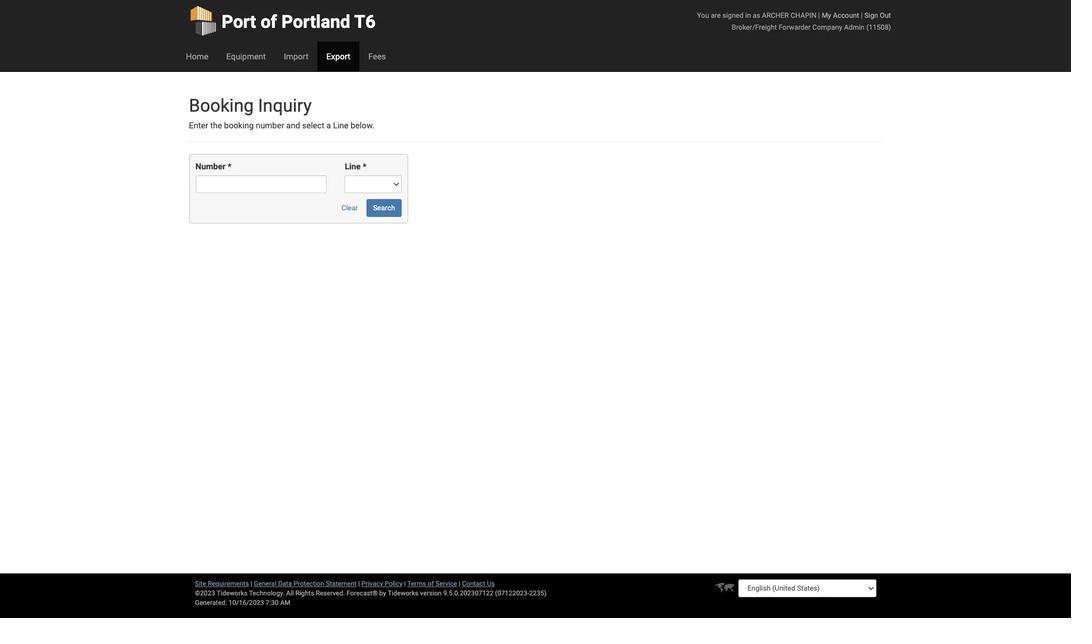 Task type: locate. For each thing, give the bounding box(es) containing it.
0 horizontal spatial *
[[228, 162, 231, 172]]

admin
[[844, 23, 865, 32]]

line
[[333, 121, 349, 130], [345, 162, 361, 172]]

below.
[[351, 121, 374, 130]]

contact us link
[[462, 581, 495, 589]]

| left general
[[251, 581, 252, 589]]

in
[[745, 11, 751, 20]]

contact
[[462, 581, 485, 589]]

1 vertical spatial line
[[345, 162, 361, 172]]

line inside booking inquiry enter the booking number and select a line below.
[[333, 121, 349, 130]]

©2023 tideworks
[[195, 590, 248, 598]]

| left my in the top right of the page
[[818, 11, 820, 20]]

*
[[228, 162, 231, 172], [363, 162, 367, 172]]

0 vertical spatial of
[[261, 11, 277, 32]]

1 horizontal spatial of
[[428, 581, 434, 589]]

(11508)
[[866, 23, 891, 32]]

general
[[254, 581, 277, 589]]

export
[[326, 52, 350, 61]]

* down below.
[[363, 162, 367, 172]]

privacy
[[362, 581, 383, 589]]

1 vertical spatial of
[[428, 581, 434, 589]]

a
[[326, 121, 331, 130]]

|
[[818, 11, 820, 20], [861, 11, 863, 20], [251, 581, 252, 589], [358, 581, 360, 589], [404, 581, 406, 589], [459, 581, 460, 589]]

enter
[[189, 121, 208, 130]]

| left sign
[[861, 11, 863, 20]]

generated:
[[195, 600, 227, 608]]

2 * from the left
[[363, 162, 367, 172]]

0 vertical spatial line
[[333, 121, 349, 130]]

line right a
[[333, 121, 349, 130]]

by
[[379, 590, 386, 598]]

0 horizontal spatial of
[[261, 11, 277, 32]]

9.5.0.202307122
[[443, 590, 494, 598]]

my
[[822, 11, 831, 20]]

7:30
[[266, 600, 279, 608]]

forwarder
[[779, 23, 811, 32]]

of
[[261, 11, 277, 32], [428, 581, 434, 589]]

out
[[880, 11, 891, 20]]

chapin
[[791, 11, 817, 20]]

Number * text field
[[195, 176, 327, 194]]

number *
[[195, 162, 231, 172]]

terms of service link
[[407, 581, 457, 589]]

you are signed in as archer chapin | my account | sign out broker/freight forwarder company admin (11508)
[[697, 11, 891, 32]]

1 * from the left
[[228, 162, 231, 172]]

fees button
[[359, 42, 395, 71]]

portland
[[282, 11, 350, 32]]

site
[[195, 581, 206, 589]]

2235)
[[529, 590, 547, 598]]

booking
[[189, 95, 254, 116]]

tideworks
[[388, 590, 419, 598]]

of up version
[[428, 581, 434, 589]]

t6
[[354, 11, 376, 32]]

port of portland t6 link
[[189, 0, 376, 42]]

| up forecast®
[[358, 581, 360, 589]]

home button
[[177, 42, 217, 71]]

policy
[[385, 581, 403, 589]]

and
[[286, 121, 300, 130]]

site requirements link
[[195, 581, 249, 589]]

line up clear button
[[345, 162, 361, 172]]

* for line *
[[363, 162, 367, 172]]

export button
[[317, 42, 359, 71]]

of right port at top left
[[261, 11, 277, 32]]

terms
[[407, 581, 426, 589]]

my account link
[[822, 11, 859, 20]]

* right number
[[228, 162, 231, 172]]

number
[[195, 162, 225, 172]]

1 horizontal spatial *
[[363, 162, 367, 172]]



Task type: vqa. For each thing, say whether or not it's contained in the screenshot.
»
no



Task type: describe. For each thing, give the bounding box(es) containing it.
the
[[210, 121, 222, 130]]

sign out link
[[864, 11, 891, 20]]

all
[[286, 590, 294, 598]]

account
[[833, 11, 859, 20]]

search button
[[367, 200, 402, 217]]

home
[[186, 52, 208, 61]]

privacy policy link
[[362, 581, 403, 589]]

line *
[[345, 162, 367, 172]]

number
[[256, 121, 284, 130]]

equipment button
[[217, 42, 275, 71]]

search
[[373, 204, 395, 213]]

clear button
[[335, 200, 364, 217]]

forecast®
[[347, 590, 378, 598]]

equipment
[[226, 52, 266, 61]]

technology.
[[249, 590, 285, 598]]

booking
[[224, 121, 254, 130]]

as
[[753, 11, 760, 20]]

signed
[[723, 11, 744, 20]]

sign
[[864, 11, 878, 20]]

(07122023-
[[495, 590, 529, 598]]

reserved.
[[316, 590, 345, 598]]

broker/freight
[[732, 23, 777, 32]]

version
[[420, 590, 442, 598]]

protection
[[294, 581, 324, 589]]

are
[[711, 11, 721, 20]]

rights
[[295, 590, 314, 598]]

| up tideworks
[[404, 581, 406, 589]]

you
[[697, 11, 709, 20]]

inquiry
[[258, 95, 312, 116]]

booking inquiry enter the booking number and select a line below.
[[189, 95, 374, 130]]

port of portland t6
[[222, 11, 376, 32]]

site requirements | general data protection statement | privacy policy | terms of service | contact us ©2023 tideworks technology. all rights reserved. forecast® by tideworks version 9.5.0.202307122 (07122023-2235) generated: 10/16/2023 7:30 am
[[195, 581, 547, 608]]

of inside site requirements | general data protection statement | privacy policy | terms of service | contact us ©2023 tideworks technology. all rights reserved. forecast® by tideworks version 9.5.0.202307122 (07122023-2235) generated: 10/16/2023 7:30 am
[[428, 581, 434, 589]]

import button
[[275, 42, 317, 71]]

fees
[[368, 52, 386, 61]]

10/16/2023
[[229, 600, 264, 608]]

requirements
[[208, 581, 249, 589]]

us
[[487, 581, 495, 589]]

| up the 9.5.0.202307122
[[459, 581, 460, 589]]

general data protection statement link
[[254, 581, 357, 589]]

service
[[435, 581, 457, 589]]

port
[[222, 11, 256, 32]]

data
[[278, 581, 292, 589]]

* for number *
[[228, 162, 231, 172]]

am
[[280, 600, 290, 608]]

select
[[302, 121, 324, 130]]

archer
[[762, 11, 789, 20]]

clear
[[341, 204, 358, 213]]

company
[[812, 23, 842, 32]]

import
[[284, 52, 309, 61]]

statement
[[326, 581, 357, 589]]



